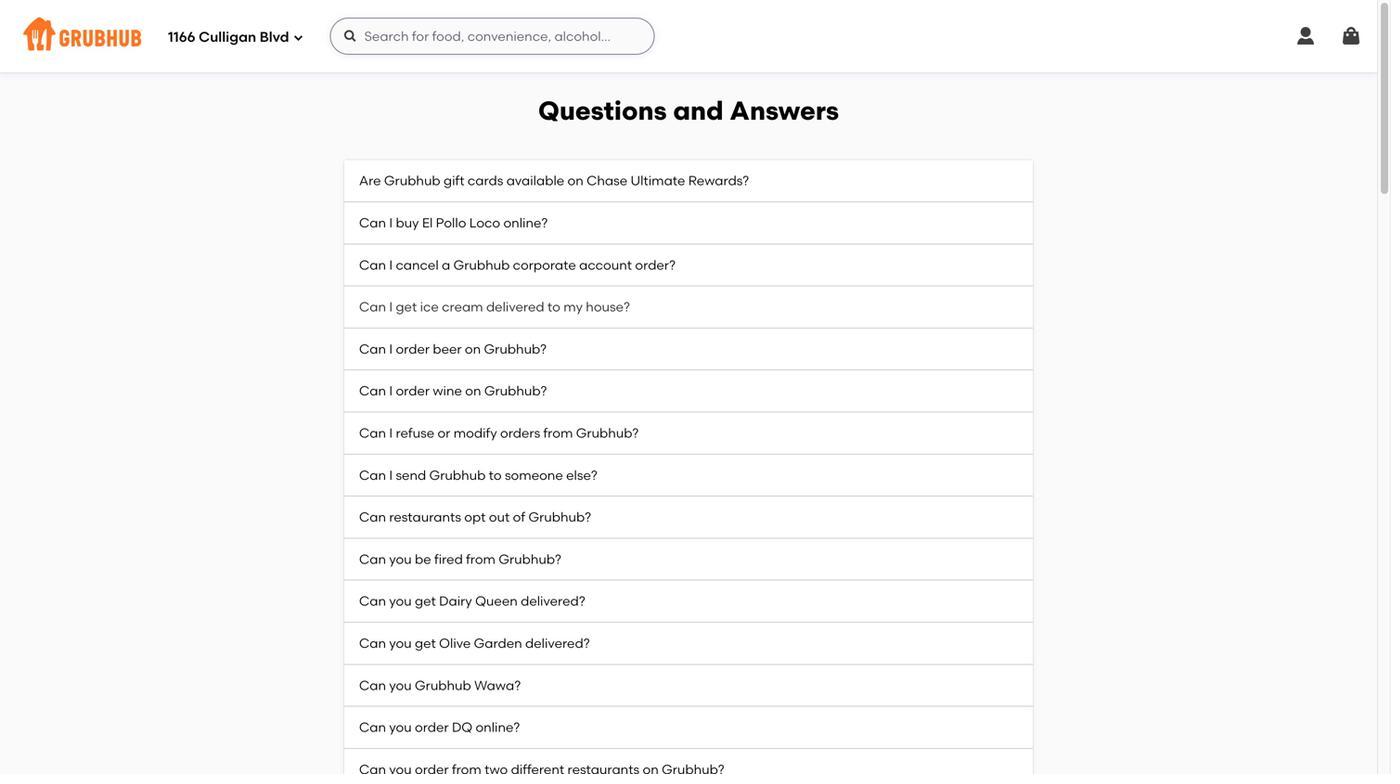 Task type: describe. For each thing, give the bounding box(es) containing it.
can i order wine on grubhub?
[[359, 383, 547, 399]]

i for can i send grubhub to someone else?
[[389, 467, 393, 483]]

queen
[[475, 593, 518, 609]]

can you order dq online?
[[359, 720, 520, 735]]

available
[[507, 173, 565, 189]]

wine
[[433, 383, 462, 399]]

can you be fired from grubhub? link
[[344, 539, 1033, 581]]

can for can you get dairy queen delivered?
[[359, 593, 386, 609]]

account
[[579, 257, 632, 273]]

can for can i cancel a grubhub corporate account order?
[[359, 257, 386, 273]]

1 vertical spatial online?
[[476, 720, 520, 735]]

can you be fired from grubhub?
[[359, 551, 562, 567]]

cream
[[442, 299, 483, 315]]

can i cancel a grubhub corporate account order?
[[359, 257, 676, 273]]

can i send grubhub to someone else? link
[[344, 455, 1033, 497]]

can i get ice cream delivered to my house?
[[359, 299, 630, 315]]

refuse
[[396, 425, 435, 441]]

are grubhub gift cards available on chase ultimate rewards? link
[[344, 160, 1033, 202]]

grubhub down or
[[429, 467, 486, 483]]

my
[[564, 299, 583, 315]]

i for can i cancel a grubhub corporate account order?
[[389, 257, 393, 273]]

can i refuse or modify orders from grubhub?
[[359, 425, 639, 441]]

rewards?
[[689, 173, 749, 189]]

delivered
[[486, 299, 545, 315]]

can for can i refuse or modify orders from grubhub?
[[359, 425, 386, 441]]

can i refuse or modify orders from grubhub? link
[[344, 413, 1033, 455]]

can you grubhub wawa? link
[[344, 665, 1033, 707]]

grubhub up can you order dq online?
[[415, 678, 471, 693]]

1166 culligan blvd
[[168, 29, 289, 46]]

someone
[[505, 467, 563, 483]]

can for can restaurants opt out of grubhub?
[[359, 509, 386, 525]]

Search for food, convenience, alcohol... search field
[[330, 18, 655, 55]]

1166
[[168, 29, 196, 46]]

blvd
[[260, 29, 289, 46]]

on for can i order wine on grubhub?
[[465, 383, 481, 399]]

order for beer
[[396, 341, 430, 357]]

a
[[442, 257, 450, 273]]

cards
[[468, 173, 504, 189]]

i for can i get ice cream delivered to my house?
[[389, 299, 393, 315]]

can you get dairy queen delivered? link
[[344, 581, 1033, 623]]

grubhub? for can you be fired from grubhub?
[[499, 551, 562, 567]]

el
[[422, 215, 433, 231]]

can for can i order beer on grubhub?
[[359, 341, 386, 357]]

olive
[[439, 635, 471, 651]]

can i order beer on grubhub? link
[[344, 329, 1033, 371]]

i for can i order wine on grubhub?
[[389, 383, 393, 399]]

pollo
[[436, 215, 466, 231]]

can restaurants opt out of grubhub? link
[[344, 497, 1033, 539]]

corporate
[[513, 257, 576, 273]]

chase
[[587, 173, 628, 189]]

delivered? for can you get olive garden delivered?
[[526, 635, 590, 651]]

order for wine
[[396, 383, 430, 399]]

can for can i order wine on grubhub?
[[359, 383, 386, 399]]

can for can i buy el pollo loco online?
[[359, 215, 386, 231]]

can for can i send grubhub to someone else?
[[359, 467, 386, 483]]

grubhub? for can restaurants opt out of grubhub?
[[529, 509, 591, 525]]

grubhub? up else?
[[576, 425, 639, 441]]

grubhub right a
[[454, 257, 510, 273]]

1 horizontal spatial svg image
[[1295, 25, 1317, 47]]

can for can i get ice cream delivered to my house?
[[359, 299, 386, 315]]

fired
[[434, 551, 463, 567]]

restaurants
[[389, 509, 461, 525]]

answers
[[730, 95, 839, 126]]

buy
[[396, 215, 419, 231]]

can i buy el pollo loco online? link
[[344, 202, 1033, 244]]

can i order wine on grubhub? link
[[344, 371, 1033, 413]]

are
[[359, 173, 381, 189]]

modify
[[454, 425, 497, 441]]

ice
[[420, 299, 439, 315]]

0 vertical spatial online?
[[504, 215, 548, 231]]

are grubhub gift cards available on chase ultimate rewards?
[[359, 173, 749, 189]]



Task type: vqa. For each thing, say whether or not it's contained in the screenshot.
bottommost to
yes



Task type: locate. For each thing, give the bounding box(es) containing it.
wawa?
[[475, 678, 521, 693]]

get inside can i get ice cream delivered to my house? link
[[396, 299, 417, 315]]

get inside can you get olive garden delivered? link
[[415, 635, 436, 651]]

can down "can you grubhub wawa?"
[[359, 720, 386, 735]]

send
[[396, 467, 426, 483]]

questions and answers
[[538, 95, 839, 126]]

on inside can i order beer on grubhub? link
[[465, 341, 481, 357]]

get inside can you get dairy queen delivered? link
[[415, 593, 436, 609]]

2 horizontal spatial svg image
[[1341, 25, 1363, 47]]

1 i from the top
[[389, 215, 393, 231]]

or
[[438, 425, 451, 441]]

2 you from the top
[[389, 593, 412, 609]]

order left 'dq'
[[415, 720, 449, 735]]

to
[[548, 299, 561, 315], [489, 467, 502, 483]]

5 i from the top
[[389, 383, 393, 399]]

8 can from the top
[[359, 509, 386, 525]]

dq
[[452, 720, 473, 735]]

can i buy el pollo loco online?
[[359, 215, 548, 231]]

can i order beer on grubhub?
[[359, 341, 547, 357]]

can up "can you grubhub wawa?"
[[359, 635, 386, 651]]

opt
[[464, 509, 486, 525]]

0 vertical spatial to
[[548, 299, 561, 315]]

on right wine
[[465, 383, 481, 399]]

i
[[389, 215, 393, 231], [389, 257, 393, 273], [389, 299, 393, 315], [389, 341, 393, 357], [389, 383, 393, 399], [389, 425, 393, 441], [389, 467, 393, 483]]

out
[[489, 509, 510, 525]]

loco
[[470, 215, 501, 231]]

can left buy
[[359, 215, 386, 231]]

1 you from the top
[[389, 551, 412, 567]]

0 horizontal spatial from
[[466, 551, 496, 567]]

0 vertical spatial get
[[396, 299, 417, 315]]

can for can you order dq online?
[[359, 720, 386, 735]]

orders
[[500, 425, 541, 441]]

can you get olive garden delivered? link
[[344, 623, 1033, 665]]

1 horizontal spatial from
[[544, 425, 573, 441]]

order
[[396, 341, 430, 357], [396, 383, 430, 399], [415, 720, 449, 735]]

1 vertical spatial delivered?
[[526, 635, 590, 651]]

order for dq
[[415, 720, 449, 735]]

0 horizontal spatial to
[[489, 467, 502, 483]]

3 can from the top
[[359, 299, 386, 315]]

can i get ice cream delivered to my house? link
[[344, 287, 1033, 329]]

get
[[396, 299, 417, 315], [415, 593, 436, 609], [415, 635, 436, 651]]

you left the dairy
[[389, 593, 412, 609]]

can i send grubhub to someone else?
[[359, 467, 598, 483]]

i for can i buy el pollo loco online?
[[389, 215, 393, 231]]

svg image
[[343, 29, 358, 44]]

svg image
[[1295, 25, 1317, 47], [1341, 25, 1363, 47], [293, 32, 304, 43]]

cancel
[[396, 257, 439, 273]]

house?
[[586, 299, 630, 315]]

get for dairy
[[415, 593, 436, 609]]

can restaurants opt out of grubhub?
[[359, 509, 591, 525]]

7 can from the top
[[359, 467, 386, 483]]

i left the cancel
[[389, 257, 393, 273]]

grubhub? for can i order beer on grubhub?
[[484, 341, 547, 357]]

on for can i order beer on grubhub?
[[465, 341, 481, 357]]

1 vertical spatial order
[[396, 383, 430, 399]]

gift
[[444, 173, 465, 189]]

2 can from the top
[[359, 257, 386, 273]]

can i cancel a grubhub corporate account order? link
[[344, 244, 1033, 287]]

online?
[[504, 215, 548, 231], [476, 720, 520, 735]]

you left be on the bottom of the page
[[389, 551, 412, 567]]

i left buy
[[389, 215, 393, 231]]

grubhub? right of
[[529, 509, 591, 525]]

you for can you grubhub wawa?
[[389, 678, 412, 693]]

order left the beer at top
[[396, 341, 430, 357]]

can left ice
[[359, 299, 386, 315]]

10 can from the top
[[359, 593, 386, 609]]

questions
[[538, 95, 667, 126]]

you left the 'olive'
[[389, 635, 412, 651]]

3 you from the top
[[389, 635, 412, 651]]

5 you from the top
[[389, 720, 412, 735]]

grubhub?
[[484, 341, 547, 357], [485, 383, 547, 399], [576, 425, 639, 441], [529, 509, 591, 525], [499, 551, 562, 567]]

7 i from the top
[[389, 467, 393, 483]]

can
[[359, 215, 386, 231], [359, 257, 386, 273], [359, 299, 386, 315], [359, 341, 386, 357], [359, 383, 386, 399], [359, 425, 386, 441], [359, 467, 386, 483], [359, 509, 386, 525], [359, 551, 386, 567], [359, 593, 386, 609], [359, 635, 386, 651], [359, 678, 386, 693], [359, 720, 386, 735]]

grubhub? down "delivered"
[[484, 341, 547, 357]]

6 can from the top
[[359, 425, 386, 441]]

you down "can you grubhub wawa?"
[[389, 720, 412, 735]]

2 i from the top
[[389, 257, 393, 273]]

you for can you order dq online?
[[389, 720, 412, 735]]

i left refuse
[[389, 425, 393, 441]]

i left the send
[[389, 467, 393, 483]]

delivered?
[[521, 593, 586, 609], [526, 635, 590, 651]]

can you grubhub wawa?
[[359, 678, 521, 693]]

i left ice
[[389, 299, 393, 315]]

on inside can i order wine on grubhub? link
[[465, 383, 481, 399]]

online? right 'dq'
[[476, 720, 520, 735]]

can left wine
[[359, 383, 386, 399]]

you for can you be fired from grubhub?
[[389, 551, 412, 567]]

can up can you order dq online?
[[359, 678, 386, 693]]

delivered? right garden
[[526, 635, 590, 651]]

1 vertical spatial from
[[466, 551, 496, 567]]

1 vertical spatial on
[[465, 341, 481, 357]]

garden
[[474, 635, 522, 651]]

can you order dq online? link
[[344, 707, 1033, 749]]

can for can you grubhub wawa?
[[359, 678, 386, 693]]

4 you from the top
[[389, 678, 412, 693]]

can left the beer at top
[[359, 341, 386, 357]]

4 can from the top
[[359, 341, 386, 357]]

12 can from the top
[[359, 678, 386, 693]]

1 vertical spatial get
[[415, 593, 436, 609]]

of
[[513, 509, 526, 525]]

you for can you get olive garden delivered?
[[389, 635, 412, 651]]

on right the beer at top
[[465, 341, 481, 357]]

can left the dairy
[[359, 593, 386, 609]]

0 vertical spatial from
[[544, 425, 573, 441]]

to left my
[[548, 299, 561, 315]]

0 vertical spatial on
[[568, 173, 584, 189]]

can for can you be fired from grubhub?
[[359, 551, 386, 567]]

i for can i order beer on grubhub?
[[389, 341, 393, 357]]

you for can you get dairy queen delivered?
[[389, 593, 412, 609]]

1 can from the top
[[359, 215, 386, 231]]

i left wine
[[389, 383, 393, 399]]

0 horizontal spatial svg image
[[293, 32, 304, 43]]

main navigation navigation
[[0, 0, 1378, 72]]

delivered? right queen
[[521, 593, 586, 609]]

13 can from the top
[[359, 720, 386, 735]]

from
[[544, 425, 573, 441], [466, 551, 496, 567]]

4 i from the top
[[389, 341, 393, 357]]

1 vertical spatial to
[[489, 467, 502, 483]]

you
[[389, 551, 412, 567], [389, 593, 412, 609], [389, 635, 412, 651], [389, 678, 412, 693], [389, 720, 412, 735]]

on left chase
[[568, 173, 584, 189]]

from right orders
[[544, 425, 573, 441]]

grubhub
[[384, 173, 441, 189], [454, 257, 510, 273], [429, 467, 486, 483], [415, 678, 471, 693]]

dairy
[[439, 593, 472, 609]]

11 can from the top
[[359, 635, 386, 651]]

can left be on the bottom of the page
[[359, 551, 386, 567]]

i left the beer at top
[[389, 341, 393, 357]]

3 i from the top
[[389, 299, 393, 315]]

get for olive
[[415, 635, 436, 651]]

5 can from the top
[[359, 383, 386, 399]]

9 can from the top
[[359, 551, 386, 567]]

can you get olive garden delivered?
[[359, 635, 590, 651]]

can you get dairy queen delivered?
[[359, 593, 586, 609]]

order left wine
[[396, 383, 430, 399]]

be
[[415, 551, 431, 567]]

get left ice
[[396, 299, 417, 315]]

you up can you order dq online?
[[389, 678, 412, 693]]

grubhub? down of
[[499, 551, 562, 567]]

on inside are grubhub gift cards available on chase ultimate rewards? link
[[568, 173, 584, 189]]

to inside can i send grubhub to someone else? link
[[489, 467, 502, 483]]

else?
[[566, 467, 598, 483]]

can for can you get olive garden delivered?
[[359, 635, 386, 651]]

get left the 'olive'
[[415, 635, 436, 651]]

1 horizontal spatial to
[[548, 299, 561, 315]]

can left refuse
[[359, 425, 386, 441]]

order?
[[635, 257, 676, 273]]

to inside can i get ice cream delivered to my house? link
[[548, 299, 561, 315]]

on
[[568, 173, 584, 189], [465, 341, 481, 357], [465, 383, 481, 399]]

and
[[673, 95, 724, 126]]

get left the dairy
[[415, 593, 436, 609]]

grubhub? for can i order wine on grubhub?
[[485, 383, 547, 399]]

get for ice
[[396, 299, 417, 315]]

online? right loco
[[504, 215, 548, 231]]

i for can i refuse or modify orders from grubhub?
[[389, 425, 393, 441]]

6 i from the top
[[389, 425, 393, 441]]

beer
[[433, 341, 462, 357]]

0 vertical spatial order
[[396, 341, 430, 357]]

0 vertical spatial delivered?
[[521, 593, 586, 609]]

can left the send
[[359, 467, 386, 483]]

2 vertical spatial get
[[415, 635, 436, 651]]

to left someone
[[489, 467, 502, 483]]

grubhub left gift
[[384, 173, 441, 189]]

grubhub? up orders
[[485, 383, 547, 399]]

2 vertical spatial on
[[465, 383, 481, 399]]

can left "restaurants"
[[359, 509, 386, 525]]

can left the cancel
[[359, 257, 386, 273]]

2 vertical spatial order
[[415, 720, 449, 735]]

ultimate
[[631, 173, 686, 189]]

culligan
[[199, 29, 256, 46]]

delivered? for can you get dairy queen delivered?
[[521, 593, 586, 609]]

from right fired
[[466, 551, 496, 567]]



